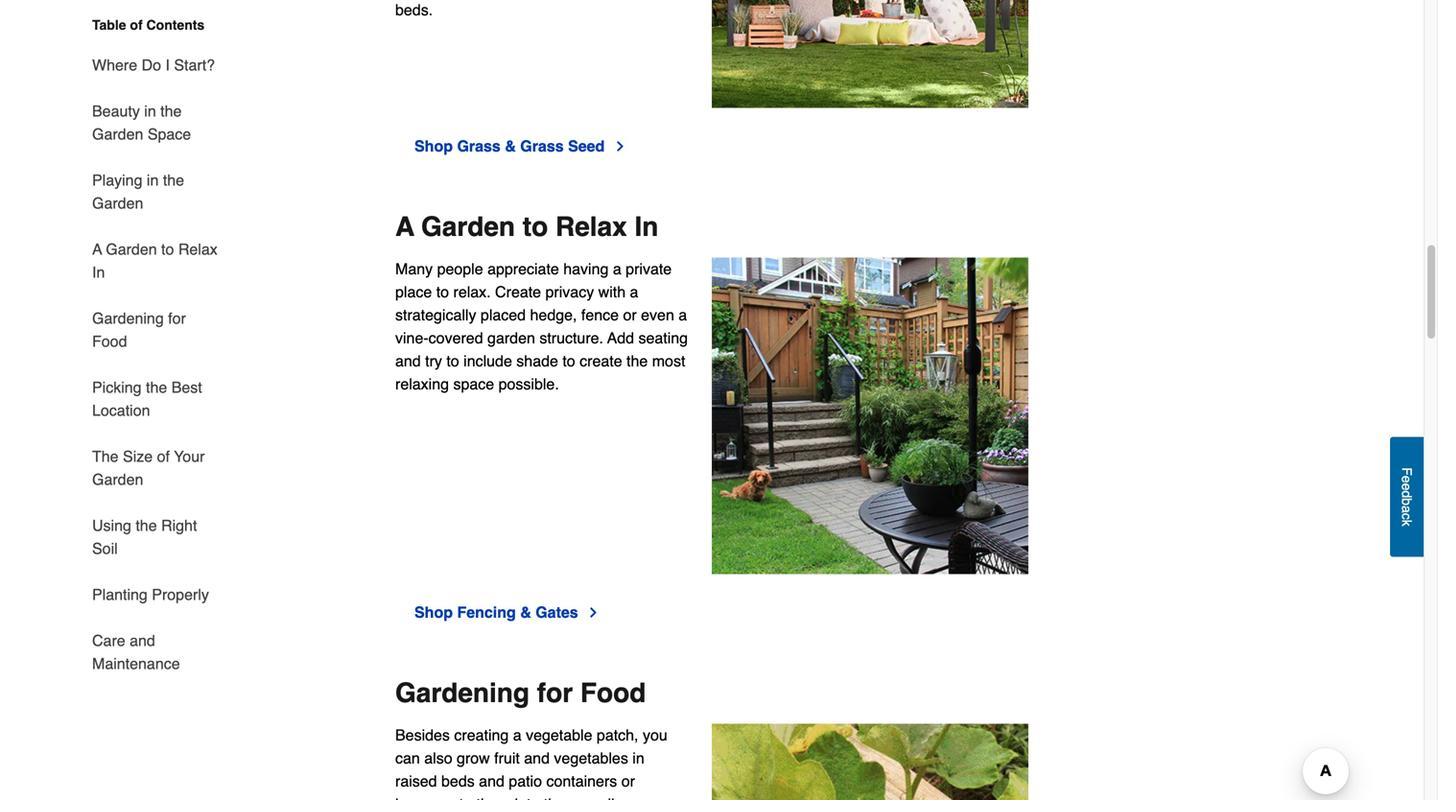 Task type: describe. For each thing, give the bounding box(es) containing it.
to down structure.
[[563, 352, 575, 370]]

a yellow butternut squash growing on a vine in a raised garden bed. image
[[712, 724, 1029, 800]]

table of contents
[[92, 17, 205, 33]]

raised
[[395, 772, 437, 790]]

hedge,
[[530, 306, 577, 324]]

0 horizontal spatial of
[[130, 17, 143, 33]]

place
[[395, 283, 432, 301]]

size
[[123, 448, 153, 465]]

table of contents element
[[77, 15, 221, 676]]

gardening inside gardening for food
[[92, 309, 164, 327]]

soil
[[92, 540, 118, 558]]

having
[[563, 260, 609, 278]]

location
[[92, 402, 150, 419]]

and inside 'many people appreciate having a private place to relax. create privacy with a strategically placed hedge, fence or even a vine-covered garden structure. add seating and try to include shade to create the most relaxing space possible.'
[[395, 352, 421, 370]]

1 horizontal spatial a
[[395, 212, 414, 242]]

in inside a garden to relax in
[[92, 263, 105, 281]]

1 grass from the left
[[457, 137, 501, 155]]

vegetables
[[554, 749, 628, 767]]

1 horizontal spatial gardening for food
[[395, 678, 646, 709]]

chevron right image for shop fencing & gates
[[586, 605, 601, 620]]

planting properly link
[[92, 572, 209, 618]]

playing
[[92, 171, 142, 189]]

maintenance
[[92, 655, 180, 673]]

2 grass from the left
[[520, 137, 564, 155]]

using the right soil
[[92, 517, 197, 558]]

2 e from the top
[[1400, 483, 1415, 491]]

include
[[464, 352, 512, 370]]

also
[[424, 749, 453, 767]]

try
[[425, 352, 442, 370]]

shop for shop grass & grass seed
[[415, 137, 453, 155]]

the inside besides creating a vegetable patch, you can also grow fruit and vegetables in raised beds and patio containers or incorporate them into the over
[[544, 795, 565, 800]]

where
[[92, 56, 137, 74]]

besides creating a vegetable patch, you can also grow fruit and vegetables in raised beds and patio containers or incorporate them into the over
[[395, 726, 688, 800]]

covered
[[429, 329, 483, 347]]

in for playing
[[147, 171, 159, 189]]

a inside a garden to relax in
[[92, 240, 102, 258]]

f e e d b a c k button
[[1390, 437, 1424, 557]]

beds
[[441, 772, 475, 790]]

create
[[495, 283, 541, 301]]

gates
[[536, 603, 578, 621]]

using the right soil link
[[92, 503, 221, 572]]

space
[[453, 375, 494, 393]]

a inside besides creating a vegetable patch, you can also grow fruit and vegetables in raised beds and patio containers or incorporate them into the over
[[513, 726, 522, 744]]

a backyard with a cedar fence, stone steps, black metal furniture, plants and a long-hair dachshund. image
[[712, 258, 1029, 574]]

planting
[[92, 586, 148, 604]]

seating
[[639, 329, 688, 347]]

fence
[[581, 306, 619, 324]]

care and maintenance
[[92, 632, 180, 673]]

using
[[92, 517, 131, 534]]

playing in the garden
[[92, 171, 184, 212]]

your
[[174, 448, 205, 465]]

relaxing
[[395, 375, 449, 393]]

and inside care and maintenance
[[130, 632, 155, 650]]

shade
[[517, 352, 558, 370]]

even
[[641, 306, 674, 324]]

& for grass
[[505, 137, 516, 155]]

many
[[395, 260, 433, 278]]

playing in the garden link
[[92, 157, 221, 226]]

gardening for food link
[[92, 296, 221, 365]]

a right the even
[[679, 306, 687, 324]]

shop for shop fencing & gates
[[415, 603, 453, 621]]

fencing
[[457, 603, 516, 621]]

incorporate
[[395, 795, 472, 800]]

right
[[161, 517, 197, 534]]

f
[[1400, 467, 1415, 476]]

do
[[142, 56, 161, 74]]

to right try
[[447, 352, 459, 370]]

picking
[[92, 379, 142, 396]]

the size of your garden
[[92, 448, 205, 488]]

appreciate
[[488, 260, 559, 278]]

1 horizontal spatial for
[[537, 678, 573, 709]]

garden
[[488, 329, 535, 347]]

a up 'with'
[[613, 260, 622, 278]]

start?
[[174, 56, 215, 74]]

garden inside the size of your garden
[[92, 471, 143, 488]]

shop grass & grass seed link
[[415, 135, 628, 158]]

care and maintenance link
[[92, 618, 221, 676]]

picking the best location
[[92, 379, 202, 419]]

strategically
[[395, 306, 476, 324]]

best
[[171, 379, 202, 396]]

properly
[[152, 586, 209, 604]]

food inside gardening for food
[[92, 332, 127, 350]]

besides
[[395, 726, 450, 744]]



Task type: vqa. For each thing, say whether or not it's contained in the screenshot.
chevron up icon related to warranty?
no



Task type: locate. For each thing, give the bounding box(es) containing it.
1 vertical spatial gardening
[[395, 678, 530, 709]]

patio
[[509, 772, 542, 790]]

1 vertical spatial chevron right image
[[586, 605, 601, 620]]

i
[[165, 56, 170, 74]]

0 vertical spatial in
[[635, 212, 659, 242]]

1 horizontal spatial in
[[635, 212, 659, 242]]

garden
[[92, 125, 143, 143], [92, 194, 143, 212], [421, 212, 515, 242], [106, 240, 157, 258], [92, 471, 143, 488]]

a up many
[[395, 212, 414, 242]]

chevron right image inside the shop fencing & gates link
[[586, 605, 601, 620]]

1 horizontal spatial gardening
[[395, 678, 530, 709]]

& for fencing
[[520, 603, 531, 621]]

1 vertical spatial food
[[580, 678, 646, 709]]

in right playing
[[147, 171, 159, 189]]

and up them
[[479, 772, 505, 790]]

1 horizontal spatial a garden to relax in
[[395, 212, 659, 242]]

grow
[[457, 749, 490, 767]]

a
[[395, 212, 414, 242], [92, 240, 102, 258]]

a up the k
[[1400, 505, 1415, 513]]

seed
[[568, 137, 605, 155]]

1 vertical spatial in
[[92, 263, 105, 281]]

0 vertical spatial gardening
[[92, 309, 164, 327]]

shop
[[415, 137, 453, 155], [415, 603, 453, 621]]

relax inside table of contents element
[[178, 240, 218, 258]]

grass
[[457, 137, 501, 155], [520, 137, 564, 155]]

for down a garden to relax in link
[[168, 309, 186, 327]]

0 horizontal spatial relax
[[178, 240, 218, 258]]

vegetable
[[526, 726, 592, 744]]

patch,
[[597, 726, 639, 744]]

private
[[626, 260, 672, 278]]

or inside 'many people appreciate having a private place to relax. create privacy with a strategically placed hedge, fence or even a vine-covered garden structure. add seating and try to include shade to create the most relaxing space possible.'
[[623, 306, 637, 324]]

where do i start?
[[92, 56, 215, 74]]

or up add
[[623, 306, 637, 324]]

to up appreciate
[[523, 212, 548, 242]]

in for beauty
[[144, 102, 156, 120]]

shop fencing & gates link
[[415, 601, 601, 624]]

and up maintenance
[[130, 632, 155, 650]]

a down playing in the garden
[[92, 240, 102, 258]]

to up strategically
[[436, 283, 449, 301]]

1 vertical spatial &
[[520, 603, 531, 621]]

fruit
[[494, 749, 520, 767]]

relax down playing in the garden link
[[178, 240, 218, 258]]

e
[[1400, 476, 1415, 483], [1400, 483, 1415, 491]]

the inside beauty in the garden space
[[160, 102, 182, 120]]

gardening for food up vegetable
[[395, 678, 646, 709]]

a black metal pergola with adjustable brown shades in a backyard with a picnic set up. image
[[712, 0, 1029, 108]]

1 horizontal spatial grass
[[520, 137, 564, 155]]

possible.
[[499, 375, 559, 393]]

the
[[160, 102, 182, 120], [163, 171, 184, 189], [627, 352, 648, 370], [146, 379, 167, 396], [136, 517, 157, 534], [544, 795, 565, 800]]

0 horizontal spatial in
[[92, 263, 105, 281]]

c
[[1400, 513, 1415, 520]]

garden up people
[[421, 212, 515, 242]]

0 vertical spatial for
[[168, 309, 186, 327]]

shop inside shop grass & grass seed link
[[415, 137, 453, 155]]

f e e d b a c k
[[1400, 467, 1415, 526]]

1 vertical spatial for
[[537, 678, 573, 709]]

gardening
[[92, 309, 164, 327], [395, 678, 530, 709]]

in up gardening for food link
[[92, 263, 105, 281]]

0 vertical spatial gardening for food
[[92, 309, 186, 350]]

beauty in the garden space
[[92, 102, 191, 143]]

1 vertical spatial of
[[157, 448, 170, 465]]

1 vertical spatial gardening for food
[[395, 678, 646, 709]]

0 horizontal spatial a
[[92, 240, 102, 258]]

for up vegetable
[[537, 678, 573, 709]]

planting properly
[[92, 586, 209, 604]]

garden inside a garden to relax in
[[106, 240, 157, 258]]

and down vine-
[[395, 352, 421, 370]]

k
[[1400, 520, 1415, 526]]

chevron right image right gates
[[586, 605, 601, 620]]

to
[[523, 212, 548, 242], [161, 240, 174, 258], [436, 283, 449, 301], [447, 352, 459, 370], [563, 352, 575, 370]]

of inside the size of your garden
[[157, 448, 170, 465]]

1 shop from the top
[[415, 137, 453, 155]]

for inside gardening for food
[[168, 309, 186, 327]]

b
[[1400, 498, 1415, 505]]

relax up having
[[556, 212, 627, 242]]

a inside button
[[1400, 505, 1415, 513]]

garden down playing in the garden
[[106, 240, 157, 258]]

the left the best
[[146, 379, 167, 396]]

in
[[635, 212, 659, 242], [92, 263, 105, 281]]

shop fencing & gates
[[415, 603, 578, 621]]

0 vertical spatial food
[[92, 332, 127, 350]]

shop grass & grass seed
[[415, 137, 605, 155]]

gardening for food inside table of contents element
[[92, 309, 186, 350]]

and up the patio
[[524, 749, 550, 767]]

structure.
[[540, 329, 604, 347]]

beauty in the garden space link
[[92, 88, 221, 157]]

1 vertical spatial in
[[147, 171, 159, 189]]

e up the b
[[1400, 483, 1415, 491]]

garden down the
[[92, 471, 143, 488]]

the up space
[[160, 102, 182, 120]]

0 horizontal spatial gardening
[[92, 309, 164, 327]]

the size of your garden link
[[92, 434, 221, 503]]

1 horizontal spatial of
[[157, 448, 170, 465]]

the right the into
[[544, 795, 565, 800]]

the inside picking the best location
[[146, 379, 167, 396]]

most
[[652, 352, 686, 370]]

placed
[[481, 306, 526, 324]]

or down vegetables
[[622, 772, 635, 790]]

with
[[598, 283, 626, 301]]

a garden to relax in link
[[92, 226, 221, 296]]

picking the best location link
[[92, 365, 221, 434]]

in down you
[[633, 749, 645, 767]]

chevron right image inside shop grass & grass seed link
[[612, 139, 628, 154]]

the left right on the bottom left
[[136, 517, 157, 534]]

the inside using the right soil
[[136, 517, 157, 534]]

vine-
[[395, 329, 429, 347]]

0 vertical spatial &
[[505, 137, 516, 155]]

the
[[92, 448, 119, 465]]

of right size
[[157, 448, 170, 465]]

to down playing in the garden link
[[161, 240, 174, 258]]

or inside besides creating a vegetable patch, you can also grow fruit and vegetables in raised beds and patio containers or incorporate them into the over
[[622, 772, 635, 790]]

1 horizontal spatial food
[[580, 678, 646, 709]]

in
[[144, 102, 156, 120], [147, 171, 159, 189], [633, 749, 645, 767]]

gardening down a garden to relax in link
[[92, 309, 164, 327]]

creating
[[454, 726, 509, 744]]

garden down playing
[[92, 194, 143, 212]]

1 vertical spatial shop
[[415, 603, 453, 621]]

gardening for food up picking
[[92, 309, 186, 350]]

space
[[148, 125, 191, 143]]

gardening up creating
[[395, 678, 530, 709]]

privacy
[[546, 283, 594, 301]]

& left gates
[[520, 603, 531, 621]]

0 horizontal spatial gardening for food
[[92, 309, 186, 350]]

2 vertical spatial in
[[633, 749, 645, 767]]

of right table
[[130, 17, 143, 33]]

1 vertical spatial or
[[622, 772, 635, 790]]

many people appreciate having a private place to relax. create privacy with a strategically placed hedge, fence or even a vine-covered garden structure. add seating and try to include shade to create the most relaxing space possible.
[[395, 260, 688, 393]]

in inside playing in the garden
[[147, 171, 159, 189]]

the inside 'many people appreciate having a private place to relax. create privacy with a strategically placed hedge, fence or even a vine-covered garden structure. add seating and try to include shade to create the most relaxing space possible.'
[[627, 352, 648, 370]]

people
[[437, 260, 483, 278]]

0 horizontal spatial chevron right image
[[586, 605, 601, 620]]

0 horizontal spatial food
[[92, 332, 127, 350]]

them
[[476, 795, 511, 800]]

0 horizontal spatial &
[[505, 137, 516, 155]]

d
[[1400, 491, 1415, 498]]

garden down beauty
[[92, 125, 143, 143]]

1 e from the top
[[1400, 476, 1415, 483]]

0 vertical spatial in
[[144, 102, 156, 120]]

you
[[643, 726, 668, 744]]

chevron right image
[[612, 139, 628, 154], [586, 605, 601, 620]]

a right 'with'
[[630, 283, 639, 301]]

food up "patch,"
[[580, 678, 646, 709]]

the inside playing in the garden
[[163, 171, 184, 189]]

garden inside playing in the garden
[[92, 194, 143, 212]]

a garden to relax in up appreciate
[[395, 212, 659, 242]]

& left seed
[[505, 137, 516, 155]]

add
[[607, 329, 634, 347]]

beauty
[[92, 102, 140, 120]]

0 horizontal spatial for
[[168, 309, 186, 327]]

1 horizontal spatial chevron right image
[[612, 139, 628, 154]]

a garden to relax in down playing in the garden link
[[92, 240, 218, 281]]

a
[[613, 260, 622, 278], [630, 283, 639, 301], [679, 306, 687, 324], [1400, 505, 1415, 513], [513, 726, 522, 744]]

0 horizontal spatial grass
[[457, 137, 501, 155]]

table
[[92, 17, 126, 33]]

where do i start? link
[[92, 42, 215, 88]]

the down space
[[163, 171, 184, 189]]

0 vertical spatial shop
[[415, 137, 453, 155]]

a garden to relax in inside table of contents element
[[92, 240, 218, 281]]

contents
[[146, 17, 205, 33]]

relax
[[556, 212, 627, 242], [178, 240, 218, 258]]

relax.
[[453, 283, 491, 301]]

chevron right image for shop grass & grass seed
[[612, 139, 628, 154]]

garden inside beauty in the garden space
[[92, 125, 143, 143]]

of
[[130, 17, 143, 33], [157, 448, 170, 465]]

1 horizontal spatial relax
[[556, 212, 627, 242]]

e up d at the right of page
[[1400, 476, 1415, 483]]

in inside beauty in the garden space
[[144, 102, 156, 120]]

into
[[515, 795, 540, 800]]

for
[[168, 309, 186, 327], [537, 678, 573, 709]]

1 horizontal spatial &
[[520, 603, 531, 621]]

chevron right image right seed
[[612, 139, 628, 154]]

0 vertical spatial or
[[623, 306, 637, 324]]

can
[[395, 749, 420, 767]]

food up picking
[[92, 332, 127, 350]]

0 vertical spatial of
[[130, 17, 143, 33]]

0 horizontal spatial a garden to relax in
[[92, 240, 218, 281]]

a up fruit
[[513, 726, 522, 744]]

in inside besides creating a vegetable patch, you can also grow fruit and vegetables in raised beds and patio containers or incorporate them into the over
[[633, 749, 645, 767]]

in up space
[[144, 102, 156, 120]]

to inside a garden to relax in link
[[161, 240, 174, 258]]

2 shop from the top
[[415, 603, 453, 621]]

containers
[[546, 772, 617, 790]]

food
[[92, 332, 127, 350], [580, 678, 646, 709]]

create
[[580, 352, 622, 370]]

care
[[92, 632, 125, 650]]

the down add
[[627, 352, 648, 370]]

in up private
[[635, 212, 659, 242]]

&
[[505, 137, 516, 155], [520, 603, 531, 621]]

0 vertical spatial chevron right image
[[612, 139, 628, 154]]



